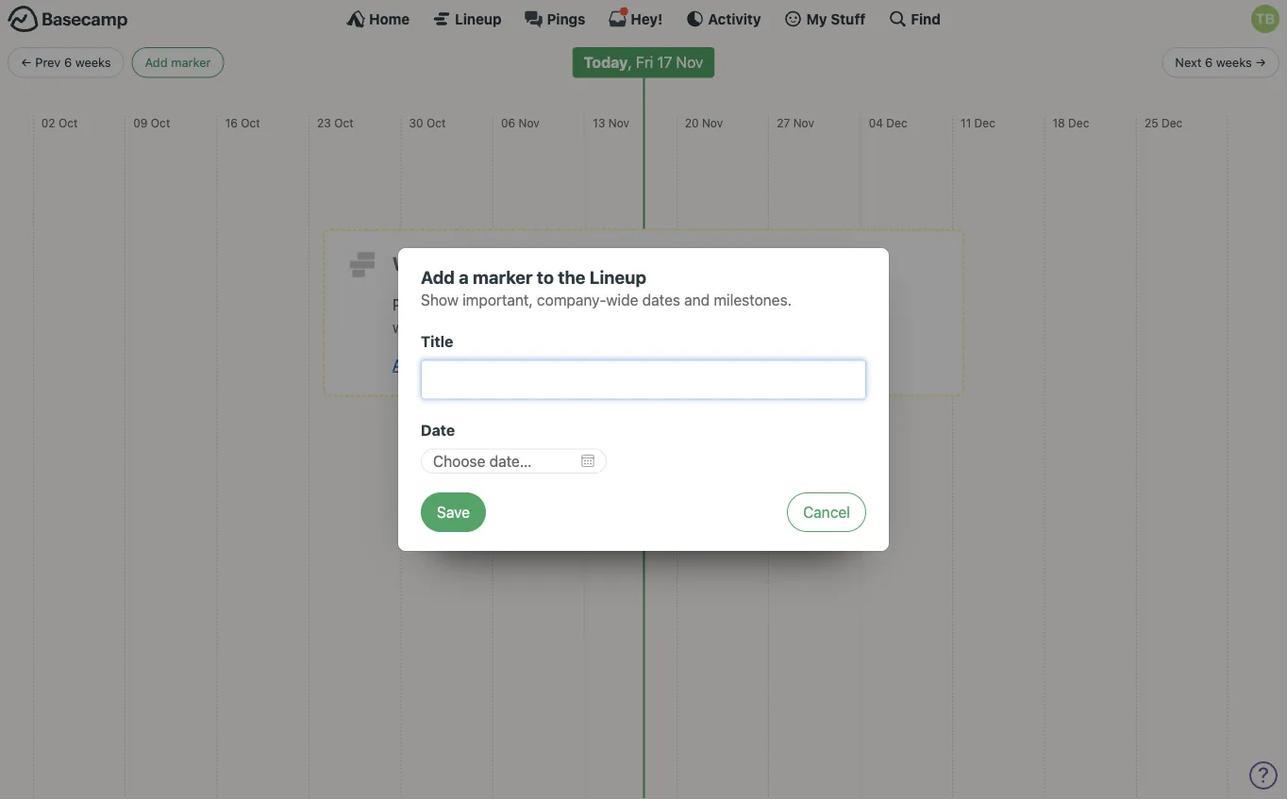 Task type: vqa. For each thing, say whether or not it's contained in the screenshot.
the top THAT
no



Task type: locate. For each thing, give the bounding box(es) containing it.
on right it
[[679, 356, 696, 374]]

pings button
[[524, 9, 586, 28]]

the
[[501, 253, 530, 275], [558, 267, 586, 288], [700, 356, 722, 374]]

1 vertical spatial on
[[451, 318, 468, 336]]

None submit
[[421, 493, 486, 532]]

pings
[[547, 10, 586, 27]]

oct for 16 oct
[[241, 116, 260, 129]]

09
[[133, 116, 148, 129]]

and up "end."
[[685, 291, 710, 309]]

dec for 04 dec
[[887, 116, 908, 129]]

2 horizontal spatial on
[[679, 356, 696, 374]]

4 nov from the left
[[794, 116, 815, 129]]

dec right 04 on the top
[[887, 116, 908, 129]]

1 vertical spatial dates
[[490, 356, 528, 374]]

add a marker to the lineup show important, company-wide dates and milestones.
[[421, 267, 792, 309]]

welcome
[[393, 253, 475, 275]]

2 6 from the left
[[1206, 55, 1213, 69]]

lineup link
[[433, 9, 502, 28]]

the up the important,
[[501, 253, 530, 275]]

oct right the 02
[[58, 116, 78, 129]]

the down "end."
[[700, 356, 722, 374]]

to left view at top
[[613, 356, 627, 374]]

lineup left pings popup button
[[455, 10, 502, 27]]

nov right 27
[[794, 116, 815, 129]]

nov right the 20
[[702, 116, 723, 129]]

on up what,
[[483, 296, 500, 313]]

18
[[1053, 116, 1066, 129]]

weeks right the prev
[[75, 55, 111, 69]]

dates inside the add a marker to the lineup show important, company-wide dates and milestones.
[[643, 291, 681, 309]]

on
[[483, 296, 500, 313], [451, 318, 468, 336], [679, 356, 696, 374]]

start/end
[[424, 356, 486, 374]]

4 dec from the left
[[1162, 116, 1183, 129]]

activity link
[[686, 9, 761, 28]]

1 oct from the left
[[58, 116, 78, 129]]

to up the important,
[[479, 253, 497, 275]]

nov right 06 at the top of page
[[519, 116, 540, 129]]

06
[[501, 116, 516, 129]]

1 horizontal spatial add
[[393, 356, 420, 374]]

dec for 18 dec
[[1069, 116, 1090, 129]]

view
[[631, 356, 662, 374]]

welcome to the lineup!
[[393, 253, 601, 275]]

to
[[479, 253, 497, 275], [537, 267, 554, 288], [532, 356, 545, 374], [613, 356, 627, 374]]

18 dec
[[1053, 116, 1090, 129]]

6
[[64, 55, 72, 69], [1206, 55, 1213, 69]]

when
[[543, 318, 579, 336]]

25 dec
[[1145, 116, 1183, 129]]

4 oct from the left
[[334, 116, 354, 129]]

1 nov from the left
[[519, 116, 540, 129]]

0 horizontal spatial add
[[145, 55, 168, 69]]

add down working
[[393, 356, 420, 374]]

2 horizontal spatial the
[[700, 356, 722, 374]]

projects up working
[[423, 296, 479, 313]]

lineup up wide on the top
[[590, 267, 647, 288]]

dates down what,
[[490, 356, 528, 374]]

play,
[[812, 296, 844, 313]]

0 horizontal spatial lineup
[[455, 10, 502, 27]]

1 horizontal spatial on
[[483, 296, 500, 313]]

1 vertical spatial projects
[[583, 318, 639, 336]]

0 vertical spatial marker
[[171, 55, 211, 69]]

oct right 30
[[427, 116, 446, 129]]

dec for 11 dec
[[975, 116, 996, 129]]

20
[[685, 116, 699, 129]]

5 oct from the left
[[427, 116, 446, 129]]

find button
[[889, 9, 941, 28]]

09 oct
[[133, 116, 170, 129]]

2 vertical spatial on
[[679, 356, 696, 374]]

oct right 23
[[334, 116, 354, 129]]

to up 'timeline'
[[537, 267, 554, 288]]

add up 09 oct
[[145, 55, 168, 69]]

2 weeks from the left
[[1217, 55, 1253, 69]]

20 nov
[[685, 116, 723, 129]]

2 horizontal spatial add
[[421, 267, 455, 288]]

0 vertical spatial dates
[[643, 291, 681, 309]]

a
[[459, 267, 469, 288], [504, 296, 512, 313], [596, 296, 604, 313], [651, 296, 659, 313], [549, 356, 557, 374]]

a inside the add a marker to the lineup show important, company-wide dates and milestones.
[[459, 267, 469, 288]]

1 horizontal spatial lineup
[[590, 267, 647, 288]]

oct for 30 oct
[[427, 116, 446, 129]]

1 dec from the left
[[887, 116, 908, 129]]

plot
[[393, 296, 419, 313]]

lineup!
[[535, 253, 601, 275]]

add for start/end
[[393, 356, 420, 374]]

1 horizontal spatial marker
[[473, 267, 533, 288]]

13 nov
[[593, 116, 630, 129]]

1 vertical spatial marker
[[473, 267, 533, 288]]

end.
[[708, 318, 738, 336]]

weeks left the →
[[1217, 55, 1253, 69]]

nov for 13 nov
[[609, 116, 630, 129]]

3 oct from the left
[[241, 116, 260, 129]]

04 dec
[[869, 116, 908, 129]]

add up show
[[421, 267, 455, 288]]

add inside the add a marker to the lineup show important, company-wide dates and milestones.
[[421, 267, 455, 288]]

nov
[[519, 116, 540, 129], [609, 116, 630, 129], [702, 116, 723, 129], [794, 116, 815, 129]]

project
[[561, 356, 609, 374]]

dates up start
[[643, 291, 681, 309]]

projects down visual
[[583, 318, 639, 336]]

projects
[[423, 296, 479, 313], [583, 318, 639, 336]]

add
[[145, 55, 168, 69], [421, 267, 455, 288], [393, 356, 420, 374]]

my stuff button
[[784, 9, 866, 28]]

←
[[21, 55, 32, 69]]

add inside 'link'
[[145, 55, 168, 69]]

1 vertical spatial add
[[421, 267, 455, 288]]

company-
[[537, 291, 606, 309]]

1 vertical spatial lineup
[[590, 267, 647, 288]]

lineup
[[455, 10, 502, 27], [590, 267, 647, 288]]

marker
[[171, 55, 211, 69], [473, 267, 533, 288]]

stuff
[[831, 10, 866, 27]]

next
[[1176, 55, 1202, 69]]

1 horizontal spatial 6
[[1206, 55, 1213, 69]]

a up the important,
[[459, 267, 469, 288]]

2 nov from the left
[[609, 116, 630, 129]]

6 right next
[[1206, 55, 1213, 69]]

3 dec from the left
[[1069, 116, 1090, 129]]

2 dec from the left
[[975, 116, 996, 129]]

snapshot
[[663, 296, 726, 313]]

dec
[[887, 116, 908, 129], [975, 116, 996, 129], [1069, 116, 1090, 129], [1162, 116, 1183, 129]]

the up company-
[[558, 267, 586, 288]]

0 horizontal spatial marker
[[171, 55, 211, 69]]

0 vertical spatial add
[[145, 55, 168, 69]]

nov right 13
[[609, 116, 630, 129]]

find
[[911, 10, 941, 27]]

0 horizontal spatial projects
[[423, 296, 479, 313]]

and
[[685, 291, 710, 309], [513, 318, 539, 336], [678, 318, 704, 336]]

on left what,
[[451, 318, 468, 336]]

my stuff
[[807, 10, 866, 27]]

cancel
[[804, 504, 851, 522]]

nov for 27 nov
[[794, 116, 815, 129]]

oct
[[58, 116, 78, 129], [151, 116, 170, 129], [241, 116, 260, 129], [334, 116, 354, 129], [427, 116, 446, 129]]

1 horizontal spatial dates
[[643, 291, 681, 309]]

nov for 06 nov
[[519, 116, 540, 129]]

dec right 18 at the right top of the page
[[1069, 116, 1090, 129]]

1 6 from the left
[[64, 55, 72, 69]]

23
[[317, 116, 331, 129]]

add marker
[[145, 55, 211, 69]]

working
[[393, 318, 447, 336]]

3 nov from the left
[[702, 116, 723, 129]]

02 oct
[[41, 116, 78, 129]]

dec right 11
[[975, 116, 996, 129]]

1 horizontal spatial weeks
[[1217, 55, 1253, 69]]

0 horizontal spatial weeks
[[75, 55, 111, 69]]

dec right 25
[[1162, 116, 1183, 129]]

what,
[[472, 318, 509, 336]]

0 horizontal spatial 6
[[64, 55, 72, 69]]

1 horizontal spatial the
[[558, 267, 586, 288]]

2 vertical spatial add
[[393, 356, 420, 374]]

weeks
[[75, 55, 111, 69], [1217, 55, 1253, 69]]

0 horizontal spatial on
[[451, 318, 468, 336]]

None text field
[[421, 360, 867, 400]]

← prev 6 weeks
[[21, 55, 111, 69]]

activity
[[708, 10, 761, 27]]

11 dec
[[961, 116, 996, 129]]

oct right '09'
[[151, 116, 170, 129]]

main element
[[0, 0, 1288, 37]]

milestones.
[[714, 291, 792, 309]]

nov for 20 nov
[[702, 116, 723, 129]]

6 right the prev
[[64, 55, 72, 69]]

0 vertical spatial lineup
[[455, 10, 502, 27]]

oct right 16
[[241, 116, 260, 129]]

2 oct from the left
[[151, 116, 170, 129]]



Task type: describe. For each thing, give the bounding box(es) containing it.
oct for 02 oct
[[58, 116, 78, 129]]

oct for 09 oct
[[151, 116, 170, 129]]

a up what,
[[504, 296, 512, 313]]

a right for
[[596, 296, 604, 313]]

04
[[869, 116, 884, 129]]

of
[[730, 296, 744, 313]]

27
[[777, 116, 790, 129]]

0 vertical spatial on
[[483, 296, 500, 313]]

30
[[409, 116, 423, 129]]

to down when on the left top of the page
[[532, 356, 545, 374]]

next 6 weeks →
[[1176, 55, 1267, 69]]

prev
[[35, 55, 61, 69]]

add marker link
[[132, 47, 224, 78]]

1 horizontal spatial projects
[[583, 318, 639, 336]]

lineup inside the add a marker to the lineup show important, company-wide dates and milestones.
[[590, 267, 647, 288]]

home
[[369, 10, 410, 27]]

and down snapshot
[[678, 318, 704, 336]]

start
[[643, 318, 674, 336]]

the inside the add a marker to the lineup show important, company-wide dates and milestones.
[[558, 267, 586, 288]]

11
[[961, 116, 972, 129]]

dec for 25 dec
[[1162, 116, 1183, 129]]

0 vertical spatial projects
[[423, 296, 479, 313]]

who's
[[847, 296, 887, 313]]

lineup inside main element
[[455, 10, 502, 27]]

0 horizontal spatial the
[[501, 253, 530, 275]]

what's
[[748, 296, 793, 313]]

visual
[[608, 296, 647, 313]]

oct for 23 oct
[[334, 116, 354, 129]]

date
[[421, 421, 455, 439]]

cancel link
[[787, 493, 867, 532]]

show
[[421, 291, 459, 309]]

25
[[1145, 116, 1159, 129]]

in
[[796, 296, 808, 313]]

tim burton image
[[1252, 5, 1280, 33]]

timeline
[[516, 296, 570, 313]]

hey!
[[631, 10, 663, 27]]

02
[[41, 116, 55, 129]]

16
[[225, 116, 238, 129]]

add for marker
[[145, 55, 168, 69]]

switch accounts image
[[8, 5, 128, 34]]

30 oct
[[409, 116, 446, 129]]

27 nov
[[777, 116, 815, 129]]

and inside the add a marker to the lineup show important, company-wide dates and milestones.
[[685, 291, 710, 309]]

Choose date… field
[[421, 449, 607, 474]]

marker inside the add a marker to the lineup show important, company-wide dates and milestones.
[[473, 267, 533, 288]]

today
[[584, 54, 628, 71]]

to inside the add a marker to the lineup show important, company-wide dates and milestones.
[[537, 267, 554, 288]]

my
[[807, 10, 828, 27]]

marker inside 'link'
[[171, 55, 211, 69]]

1 weeks from the left
[[75, 55, 111, 69]]

hey! button
[[608, 9, 663, 28]]

title
[[421, 332, 454, 350]]

and down 'timeline'
[[513, 318, 539, 336]]

13
[[593, 116, 606, 129]]

lineup.
[[726, 356, 776, 374]]

home link
[[347, 9, 410, 28]]

add start/end dates to a project to view it on the lineup.
[[393, 356, 776, 374]]

add for a
[[421, 267, 455, 288]]

add start/end dates to a project link
[[393, 356, 609, 374]]

0 horizontal spatial dates
[[490, 356, 528, 374]]

a up start
[[651, 296, 659, 313]]

plot projects on a timeline for a visual a snapshot of what's in play, who's working on what, and when projects start and end.
[[393, 296, 887, 336]]

23 oct
[[317, 116, 354, 129]]

important,
[[463, 291, 533, 309]]

06 nov
[[501, 116, 540, 129]]

it
[[666, 356, 675, 374]]

16 oct
[[225, 116, 260, 129]]

→
[[1256, 55, 1267, 69]]

for
[[573, 296, 592, 313]]

wide
[[606, 291, 639, 309]]

a left project
[[549, 356, 557, 374]]



